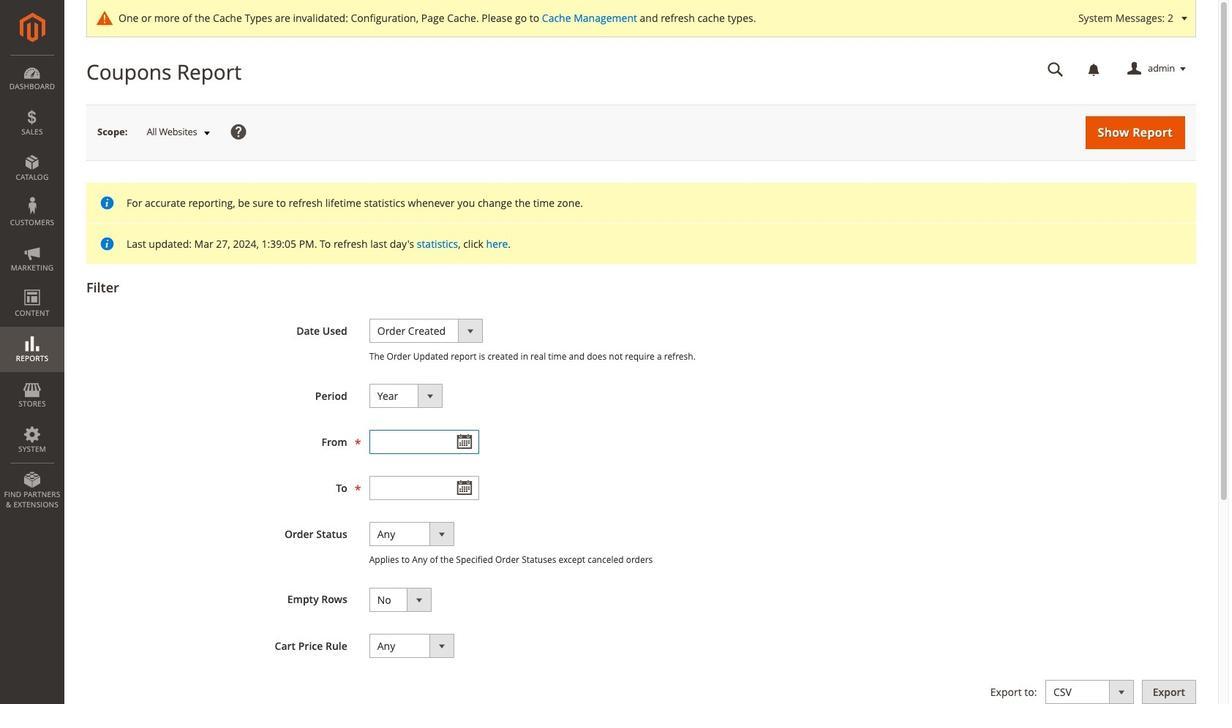 Task type: locate. For each thing, give the bounding box(es) containing it.
menu bar
[[0, 55, 64, 517]]

None text field
[[369, 430, 479, 455], [369, 476, 479, 501], [369, 430, 479, 455], [369, 476, 479, 501]]

None text field
[[1037, 56, 1074, 82]]



Task type: vqa. For each thing, say whether or not it's contained in the screenshot.
menu
no



Task type: describe. For each thing, give the bounding box(es) containing it.
magento admin panel image
[[19, 12, 45, 42]]



